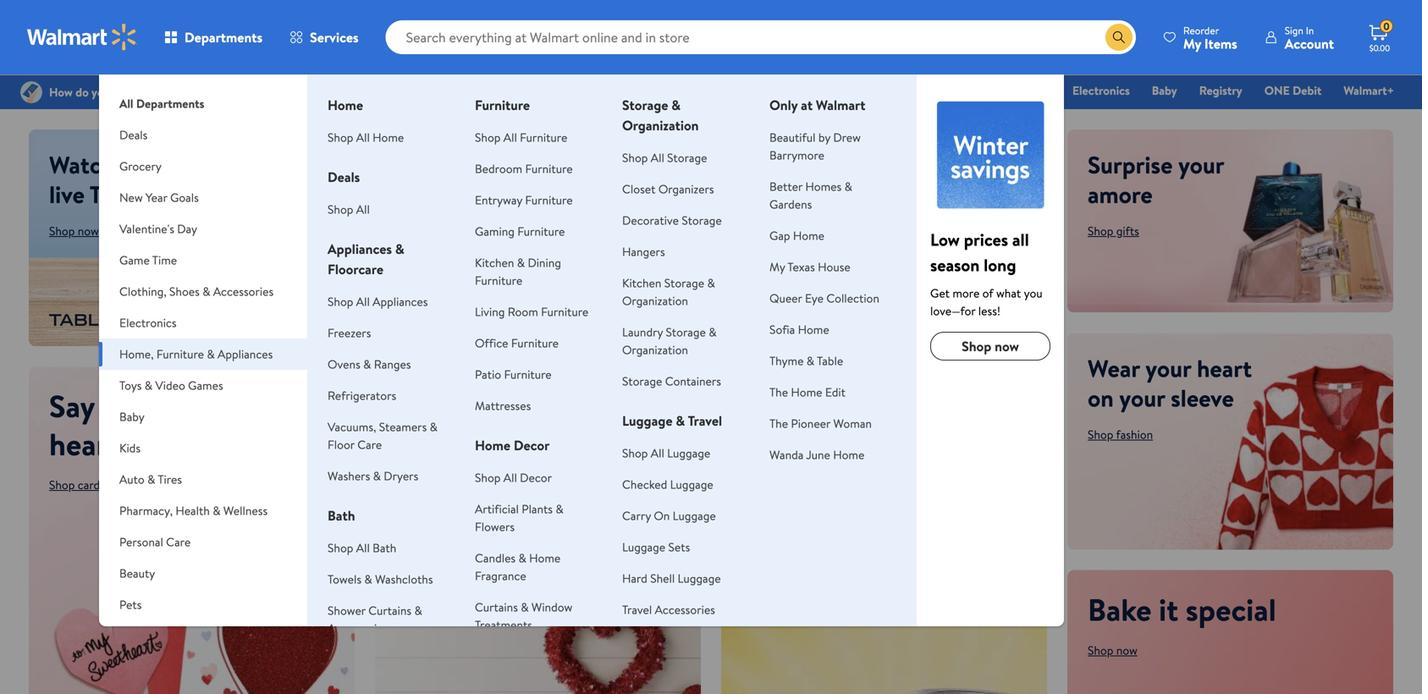 Task type: locate. For each thing, give the bounding box(es) containing it.
all inside low prices all season long get more of what you love—for less!
[[1012, 228, 1029, 251]]

candles & home fragrance link
[[475, 550, 561, 584]]

luggage right on
[[673, 507, 716, 524]]

toys & video games button
[[99, 370, 307, 401]]

1 vertical spatial time
[[152, 252, 177, 268]]

0 vertical spatial my
[[1183, 34, 1201, 53]]

1 vertical spatial grocery
[[119, 158, 162, 174]]

better homes & gardens
[[770, 178, 852, 212]]

shop now link down bake
[[1088, 642, 1138, 659]]

1 horizontal spatial all
[[1012, 228, 1029, 251]]

0 vertical spatial kitchen
[[475, 254, 514, 271]]

all up appliances & floorcare
[[356, 201, 370, 218]]

0 horizontal spatial day
[[177, 221, 197, 237]]

bath up shop all bath
[[328, 506, 355, 525]]

1 vertical spatial electronics
[[119, 314, 177, 331]]

departments button
[[151, 17, 276, 58]]

one
[[1264, 82, 1290, 99]]

shop all storage
[[622, 149, 707, 166]]

electronics for electronics dropdown button
[[119, 314, 177, 331]]

the for the pioneer woman
[[770, 415, 788, 432]]

steamers
[[379, 419, 427, 435]]

shop up checked
[[622, 445, 648, 461]]

2 vertical spatial shop now link
[[1088, 642, 1138, 659]]

refrigerators
[[328, 387, 396, 404]]

furniture down bedroom furniture link
[[525, 192, 573, 208]]

now down bake
[[1116, 642, 1138, 659]]

baby left registry in the top right of the page
[[1152, 82, 1177, 99]]

laundry storage & organization
[[622, 324, 717, 358]]

furniture up living on the left top of the page
[[475, 272, 522, 289]]

1 horizontal spatial baby
[[1152, 82, 1177, 99]]

0 vertical spatial departments
[[185, 28, 262, 47]]

1 vertical spatial accessories
[[655, 601, 715, 618]]

2 vertical spatial organization
[[622, 342, 688, 358]]

departments up deals 'dropdown button' at left top
[[136, 95, 204, 112]]

shop up appliances & floorcare
[[328, 201, 353, 218]]

1 horizontal spatial accessories
[[328, 620, 388, 637]]

season
[[930, 253, 980, 277]]

appliances down appliances & floorcare
[[373, 293, 428, 310]]

all down floorcare
[[356, 293, 370, 310]]

0 vertical spatial shop now link
[[49, 223, 99, 239]]

game time inside dropdown button
[[119, 252, 177, 268]]

2 organization from the top
[[622, 292, 688, 309]]

your right wear
[[1146, 352, 1191, 385]]

sign in account
[[1285, 23, 1334, 53]]

0 horizontal spatial travel
[[622, 601, 652, 618]]

vacuums, steamers & floor care link
[[328, 419, 438, 453]]

0 vertical spatial electronics
[[1072, 82, 1130, 99]]

organization inside laundry storage & organization
[[622, 342, 688, 358]]

shop left fashion
[[1088, 426, 1114, 443]]

1 horizontal spatial it
[[1159, 588, 1179, 631]]

kitchen down hangers link
[[622, 275, 661, 291]]

travel accessories link
[[622, 601, 715, 618]]

entryway furniture
[[475, 192, 573, 208]]

the down thyme on the bottom right
[[770, 384, 788, 400]]

0 vertical spatial day
[[752, 82, 772, 99]]

shop fashion
[[1088, 426, 1153, 443]]

baby inside dropdown button
[[119, 408, 145, 425]]

shop now link for bake it special
[[1088, 642, 1138, 659]]

1 horizontal spatial grocery
[[567, 82, 608, 99]]

electronics button
[[99, 307, 307, 339]]

0 vertical spatial game
[[878, 82, 908, 99]]

home
[[1019, 82, 1050, 99], [328, 96, 363, 114], [373, 129, 404, 146], [793, 227, 825, 244], [798, 321, 829, 338], [791, 384, 822, 400], [475, 436, 510, 455], [833, 447, 865, 463], [529, 550, 561, 566], [119, 628, 151, 644]]

appliances inside appliances & floorcare
[[328, 240, 392, 258]]

valentine's
[[694, 82, 750, 99], [119, 221, 174, 237]]

my texas house link
[[770, 259, 851, 275]]

time up shoes
[[152, 252, 177, 268]]

0 horizontal spatial shop now
[[49, 223, 99, 239]]

0 horizontal spatial it
[[102, 385, 121, 427]]

& left "essentials" on the left
[[611, 82, 619, 99]]

appliances up games
[[218, 346, 273, 362]]

all for furniture
[[504, 129, 517, 146]]

departments up the all departments link
[[185, 28, 262, 47]]

1 vertical spatial baby
[[119, 408, 145, 425]]

kitchen & dining furniture
[[475, 254, 561, 289]]

& inside kitchen storage & organization
[[707, 275, 715, 291]]

bath up the towels & washcloths link
[[373, 540, 396, 556]]

office
[[475, 335, 508, 351]]

services button
[[276, 17, 372, 58]]

& inside shower curtains & accessories
[[414, 602, 422, 619]]

valentine's day link
[[686, 81, 780, 99]]

shop now down the less!
[[962, 337, 1019, 356]]

& down washcloths
[[414, 602, 422, 619]]

clothing, shoes & accessories
[[119, 283, 274, 300]]

1 vertical spatial valentine's day
[[119, 221, 197, 237]]

& up the laundry storage & organization link
[[707, 275, 715, 291]]

decor up shop all decor
[[514, 436, 550, 455]]

game for game time dropdown button
[[119, 252, 150, 268]]

fashion
[[958, 82, 997, 99]]

shop now down live
[[49, 223, 99, 239]]

organization down laundry
[[622, 342, 688, 358]]

electronics down 'search icon'
[[1072, 82, 1130, 99]]

1 horizontal spatial day
[[752, 82, 772, 99]]

it inside say it from the heart
[[102, 385, 121, 427]]

grocery inside dropdown button
[[119, 158, 162, 174]]

home improvement button
[[99, 621, 307, 652]]

& inside better homes & gardens
[[844, 178, 852, 195]]

0 horizontal spatial my
[[770, 259, 785, 275]]

1 vertical spatial now
[[995, 337, 1019, 356]]

1 vertical spatial heart
[[49, 423, 120, 465]]

get
[[930, 285, 950, 301]]

0 horizontal spatial accessories
[[213, 283, 274, 300]]

0 vertical spatial organization
[[622, 116, 699, 135]]

pharmacy,
[[119, 502, 173, 519]]

game time button
[[99, 245, 307, 276]]

0 vertical spatial bath
[[328, 506, 355, 525]]

search icon image
[[1112, 30, 1126, 44]]

1 vertical spatial day
[[177, 221, 197, 237]]

1 vertical spatial shop now
[[962, 337, 1019, 356]]

all departments
[[119, 95, 204, 112]]

shop all appliances link
[[328, 293, 428, 310]]

all up the towels & washcloths link
[[356, 540, 370, 556]]

shop now for bake it special
[[1088, 642, 1138, 659]]

game right the 'prep'
[[878, 82, 908, 99]]

1 vertical spatial travel
[[622, 601, 652, 618]]

1 horizontal spatial kitchen
[[622, 275, 661, 291]]

shop cards link
[[49, 477, 105, 493]]

shoes
[[169, 283, 200, 300]]

& right ovens
[[363, 356, 371, 372]]

now for bake it special
[[1116, 642, 1138, 659]]

& up containers
[[709, 324, 717, 340]]

storage up shop all storage
[[622, 96, 668, 114]]

1 horizontal spatial shop now link
[[930, 332, 1051, 361]]

& right plants
[[556, 501, 564, 517]]

0 horizontal spatial curtains
[[368, 602, 412, 619]]

home improvement
[[119, 628, 223, 644]]

shop now link down the less!
[[930, 332, 1051, 361]]

shower curtains & accessories link
[[328, 602, 422, 637]]

your inside surprise your amore
[[1178, 148, 1224, 181]]

all up checked luggage
[[651, 445, 664, 461]]

day
[[752, 82, 772, 99], [177, 221, 197, 237]]

1 vertical spatial valentine's
[[119, 221, 174, 237]]

heart inside say it from the heart
[[49, 423, 120, 465]]

it right say
[[102, 385, 121, 427]]

& right toys
[[145, 377, 152, 394]]

0 horizontal spatial heart
[[49, 423, 120, 465]]

0 horizontal spatial deals
[[119, 127, 148, 143]]

valentine's day for valentine's day dropdown button
[[119, 221, 197, 237]]

& up shop all appliances link
[[395, 240, 404, 258]]

accessories down shower
[[328, 620, 388, 637]]

tires
[[158, 471, 182, 488]]

accessories inside shower curtains & accessories
[[328, 620, 388, 637]]

checked
[[622, 476, 667, 493]]

care inside vacuums, steamers & floor care
[[357, 436, 382, 453]]

storage right laundry
[[666, 324, 706, 340]]

curtains up treatments
[[475, 599, 518, 615]]

day for valentine's day link
[[752, 82, 772, 99]]

1 vertical spatial decor
[[520, 469, 552, 486]]

& up games
[[207, 346, 215, 362]]

electronics link
[[1065, 81, 1138, 99]]

all for home decor
[[504, 469, 517, 486]]

all for appliances & floorcare
[[356, 293, 370, 310]]

storage down hangers link
[[664, 275, 704, 291]]

deals up shop all "link"
[[328, 168, 360, 186]]

electronics down clothing,
[[119, 314, 177, 331]]

& left window at the bottom left of page
[[521, 599, 529, 615]]

0 vertical spatial care
[[357, 436, 382, 453]]

1 horizontal spatial game
[[878, 82, 908, 99]]

accessories down hard shell luggage
[[655, 601, 715, 618]]

the left pioneer in the bottom of the page
[[770, 415, 788, 432]]

my inside reorder my items
[[1183, 34, 1201, 53]]

0 vertical spatial grocery
[[567, 82, 608, 99]]

valentine's day down new year goals
[[119, 221, 197, 237]]

living room furniture
[[475, 303, 589, 320]]

& up shop all storage link
[[672, 96, 681, 114]]

1 horizontal spatial travel
[[688, 411, 722, 430]]

furniture down living room furniture
[[511, 335, 559, 351]]

hangers
[[622, 243, 665, 260]]

0 horizontal spatial electronics
[[119, 314, 177, 331]]

wear your heart on your sleeve
[[1088, 352, 1252, 414]]

accessories inside dropdown button
[[213, 283, 274, 300]]

valentine's inside dropdown button
[[119, 221, 174, 237]]

sponsored
[[308, 344, 355, 358]]

& right towels
[[364, 571, 372, 587]]

treatments
[[475, 617, 532, 633]]

it for special
[[1159, 588, 1179, 631]]

home inside candles & home fragrance
[[529, 550, 561, 566]]

your right surprise
[[1178, 148, 1224, 181]]

& right candles
[[518, 550, 526, 566]]

the
[[201, 385, 246, 427]]

1 vertical spatial care
[[166, 534, 191, 550]]

grocery up new
[[119, 158, 162, 174]]

shop gifts
[[1088, 223, 1139, 239]]

1 horizontal spatial bath
[[373, 540, 396, 556]]

1 horizontal spatial deals
[[328, 168, 360, 186]]

appliances
[[328, 240, 392, 258], [373, 293, 428, 310], [218, 346, 273, 362]]

care down vacuums,
[[357, 436, 382, 453]]

grocery
[[567, 82, 608, 99], [119, 158, 162, 174]]

shower curtains & accessories
[[328, 602, 422, 637]]

my texas house
[[770, 259, 851, 275]]

game inside dropdown button
[[119, 252, 150, 268]]

organization for kitchen
[[622, 292, 688, 309]]

organization inside kitchen storage & organization
[[622, 292, 688, 309]]

winter prep link
[[787, 81, 864, 99]]

0 vertical spatial time
[[911, 82, 936, 99]]

electronics
[[1072, 82, 1130, 99], [119, 314, 177, 331]]

1 horizontal spatial valentine's
[[694, 82, 750, 99]]

& right health
[[213, 502, 221, 519]]

travel down containers
[[688, 411, 722, 430]]

1 vertical spatial it
[[1159, 588, 1179, 631]]

time left fashion link
[[911, 82, 936, 99]]

heart inside wear your heart on your sleeve
[[1197, 352, 1252, 385]]

electronics inside dropdown button
[[119, 314, 177, 331]]

auto & tires button
[[99, 464, 307, 495]]

my left items
[[1183, 34, 1201, 53]]

accessories for shower curtains & accessories
[[328, 620, 388, 637]]

drew
[[833, 129, 861, 146]]

all for luggage & travel
[[651, 445, 664, 461]]

refrigerators link
[[328, 387, 396, 404]]

shop down live
[[49, 223, 75, 239]]

2 vertical spatial shop now
[[1088, 642, 1138, 659]]

shop all link
[[328, 201, 370, 218]]

grocery left "essentials" on the left
[[567, 82, 608, 99]]

0 horizontal spatial shop now link
[[49, 223, 99, 239]]

walmart+
[[1344, 82, 1394, 99]]

0 horizontal spatial kitchen
[[475, 254, 514, 271]]

1 horizontal spatial game time
[[878, 82, 936, 99]]

time inside dropdown button
[[152, 252, 177, 268]]

0 vertical spatial accessories
[[213, 283, 274, 300]]

home inside dropdown button
[[119, 628, 151, 644]]

1 vertical spatial kitchen
[[622, 275, 661, 291]]

0 horizontal spatial game
[[119, 252, 150, 268]]

1 horizontal spatial time
[[911, 82, 936, 99]]

artificial
[[475, 501, 519, 517]]

2 the from the top
[[770, 415, 788, 432]]

cupid's
[[395, 547, 472, 580]]

shop cards
[[49, 477, 105, 493]]

0 vertical spatial travel
[[688, 411, 722, 430]]

& inside laundry storage & organization
[[709, 324, 717, 340]]

0 vertical spatial now
[[78, 223, 99, 239]]

prices
[[964, 228, 1008, 251]]

0 vertical spatial deals
[[119, 127, 148, 143]]

kitchen inside the kitchen & dining furniture
[[475, 254, 514, 271]]

0 vertical spatial decor
[[514, 436, 550, 455]]

beautiful by drew barrymore
[[770, 129, 861, 163]]

shop now down bake
[[1088, 642, 1138, 659]]

your for wear
[[1146, 352, 1191, 385]]

walmart
[[816, 96, 866, 114]]

health
[[176, 502, 210, 519]]

shop all home link
[[328, 129, 404, 146]]

your
[[1178, 148, 1224, 181], [1146, 352, 1191, 385], [1119, 381, 1165, 414]]

& inside appliances & floorcare
[[395, 240, 404, 258]]

care inside dropdown button
[[166, 534, 191, 550]]

tv
[[90, 178, 118, 211]]

hard shell luggage
[[622, 570, 721, 587]]

0 horizontal spatial valentine's
[[119, 221, 174, 237]]

baby for the baby dropdown button
[[119, 408, 145, 425]]

kitchen inside kitchen storage & organization
[[622, 275, 661, 291]]

game time right the 'prep'
[[878, 82, 936, 99]]

0 vertical spatial shop now
[[49, 223, 99, 239]]

furniture down office furniture
[[504, 366, 552, 383]]

0 vertical spatial game time
[[878, 82, 936, 99]]

only
[[770, 96, 798, 114]]

storage inside laundry storage & organization
[[666, 324, 706, 340]]

day left at at the top of the page
[[752, 82, 772, 99]]

carry on luggage link
[[622, 507, 716, 524]]

0 vertical spatial valentine's day
[[694, 82, 772, 99]]

0 vertical spatial the
[[770, 384, 788, 400]]

shop
[[328, 129, 353, 146], [475, 129, 501, 146], [622, 149, 648, 166], [328, 201, 353, 218], [49, 223, 75, 239], [1088, 223, 1114, 239], [328, 293, 353, 310], [962, 337, 992, 356], [1088, 426, 1114, 443], [622, 445, 648, 461], [475, 469, 501, 486], [49, 477, 75, 493], [328, 540, 353, 556], [395, 591, 421, 608], [1088, 642, 1114, 659]]

1 horizontal spatial curtains
[[475, 599, 518, 615]]

2 horizontal spatial now
[[1116, 642, 1138, 659]]

0 horizontal spatial baby
[[119, 408, 145, 425]]

electronics for electronics link
[[1072, 82, 1130, 99]]

valentine's day inside valentine's day link
[[694, 82, 772, 99]]

game time for game time dropdown button
[[119, 252, 177, 268]]

ovens
[[328, 356, 360, 372]]

day inside dropdown button
[[177, 221, 197, 237]]

valentine's for valentine's day link
[[694, 82, 750, 99]]

sleeve
[[1171, 381, 1234, 414]]

kitchen for furniture
[[475, 254, 514, 271]]

all for bath
[[356, 540, 370, 556]]

valentine's day down the walmart site-wide search box
[[694, 82, 772, 99]]

0 horizontal spatial grocery
[[119, 158, 162, 174]]

0 vertical spatial appliances
[[328, 240, 392, 258]]

game up clothing,
[[119, 252, 150, 268]]

watch & record live tv
[[49, 148, 209, 211]]

appliances inside dropdown button
[[218, 346, 273, 362]]

1 horizontal spatial electronics
[[1072, 82, 1130, 99]]

1 horizontal spatial valentine's day
[[694, 82, 772, 99]]

furniture inside dropdown button
[[156, 346, 204, 362]]

all
[[518, 177, 570, 252], [1012, 228, 1029, 251]]

baby button
[[99, 401, 307, 433]]

furniture up dining
[[517, 223, 565, 240]]

valentine's down year
[[119, 221, 174, 237]]

luggage right shell at the left bottom of page
[[678, 570, 721, 587]]

shop now link down live
[[49, 223, 99, 239]]

amore
[[1088, 178, 1153, 211]]

2 horizontal spatial shop now link
[[1088, 642, 1138, 659]]

curtains down the towels & washcloths link
[[368, 602, 412, 619]]

0 vertical spatial valentine's
[[694, 82, 750, 99]]

all up closet organizers link
[[651, 149, 664, 166]]

now down the less!
[[995, 337, 1019, 356]]

towels
[[328, 571, 361, 587]]

0 horizontal spatial time
[[152, 252, 177, 268]]

all for storage & organization
[[651, 149, 664, 166]]

2 vertical spatial now
[[1116, 642, 1138, 659]]

game for game time link
[[878, 82, 908, 99]]

0 horizontal spatial valentine's day
[[119, 221, 197, 237]]

1 the from the top
[[770, 384, 788, 400]]

0 horizontal spatial game time
[[119, 252, 177, 268]]

shop all
[[328, 201, 370, 218]]

0 horizontal spatial care
[[166, 534, 191, 550]]

1 organization from the top
[[622, 116, 699, 135]]

furniture up shop all furniture
[[475, 96, 530, 114]]

improvement
[[154, 628, 223, 644]]

on
[[654, 507, 670, 524]]

in
[[1306, 23, 1314, 38]]

1 vertical spatial game
[[119, 252, 150, 268]]

shop up towels
[[328, 540, 353, 556]]

organization up laundry
[[622, 292, 688, 309]]

1 horizontal spatial my
[[1183, 34, 1201, 53]]

the for the home edit
[[770, 384, 788, 400]]

& inside candles & home fragrance
[[518, 550, 526, 566]]

shop all decor
[[475, 469, 552, 486]]

0 vertical spatial it
[[102, 385, 121, 427]]

curtains inside shower curtains & accessories
[[368, 602, 412, 619]]

grocery for grocery & essentials
[[567, 82, 608, 99]]

vacuums,
[[328, 419, 376, 435]]

1 vertical spatial game time
[[119, 252, 177, 268]]

valentine's left only
[[694, 82, 750, 99]]

2 vertical spatial accessories
[[328, 620, 388, 637]]

1 vertical spatial organization
[[622, 292, 688, 309]]

valentine's day inside valentine's day dropdown button
[[119, 221, 197, 237]]

hard shell luggage link
[[622, 570, 721, 587]]

curtains & window treatments link
[[475, 599, 573, 633]]

thyme & table link
[[770, 353, 843, 369]]

3 organization from the top
[[622, 342, 688, 358]]

& left dining
[[517, 254, 525, 271]]

1 horizontal spatial care
[[357, 436, 382, 453]]



Task type: vqa. For each thing, say whether or not it's contained in the screenshot.
Crafts
no



Task type: describe. For each thing, give the bounding box(es) containing it.
day for valentine's day dropdown button
[[177, 221, 197, 237]]

home, furniture & appliances image
[[930, 95, 1051, 215]]

shop now for watch & record live tv
[[49, 223, 99, 239]]

long
[[984, 253, 1016, 277]]

furniture inside the kitchen & dining furniture
[[475, 272, 522, 289]]

floorcare
[[328, 260, 384, 279]]

home decor
[[475, 436, 550, 455]]

less!
[[978, 303, 1001, 319]]

deals inside deals 'dropdown button'
[[119, 127, 148, 143]]

walmart image
[[27, 24, 137, 51]]

barrymore
[[770, 147, 825, 163]]

accessories for clothing, shoes & accessories
[[213, 283, 274, 300]]

shop left gifts
[[1088, 223, 1114, 239]]

& inside artificial plants & flowers
[[556, 501, 564, 517]]

time for game time link
[[911, 82, 936, 99]]

beauty button
[[99, 558, 307, 589]]

deals button
[[99, 119, 307, 151]]

home link
[[1012, 81, 1058, 99]]

luggage up shop all luggage link
[[622, 411, 673, 430]]

your for surprise
[[1178, 148, 1224, 181]]

the pioneer woman link
[[770, 415, 872, 432]]

all departments link
[[99, 74, 307, 119]]

on!
[[624, 547, 657, 580]]

decorative storage link
[[622, 212, 722, 229]]

plants
[[522, 501, 553, 517]]

bedroom
[[475, 160, 522, 177]]

decorative storage
[[622, 212, 722, 229]]

0 horizontal spatial bath
[[328, 506, 355, 525]]

collection
[[826, 290, 879, 306]]

thyme
[[770, 353, 804, 369]]

& inside storage & organization
[[672, 96, 681, 114]]

storage & organization
[[622, 96, 699, 135]]

personal
[[119, 534, 163, 550]]

departments inside dropdown button
[[185, 28, 262, 47]]

Search search field
[[386, 20, 1136, 54]]

furniture up bedroom furniture
[[520, 129, 567, 146]]

it for from
[[102, 385, 121, 427]]

winter prep
[[795, 82, 856, 99]]

1 horizontal spatial shop now
[[962, 337, 1019, 356]]

wanda
[[770, 447, 804, 463]]

shop all luggage link
[[622, 445, 710, 461]]

storage down laundry storage & organization
[[622, 373, 662, 389]]

cards
[[78, 477, 105, 493]]

0 horizontal spatial all
[[518, 177, 570, 252]]

sign
[[1285, 23, 1304, 38]]

beautiful by drew barrymore link
[[770, 129, 861, 163]]

patio furniture link
[[475, 366, 552, 383]]

1 vertical spatial departments
[[136, 95, 204, 112]]

1 vertical spatial deals
[[328, 168, 360, 186]]

curtains & window treatments
[[475, 599, 573, 633]]

gardens
[[770, 196, 812, 212]]

shop down bake
[[1088, 642, 1114, 659]]

1 vertical spatial appliances
[[373, 293, 428, 310]]

edit
[[825, 384, 846, 400]]

curtains inside 'curtains & window treatments'
[[475, 599, 518, 615]]

decorative
[[622, 212, 679, 229]]

now for watch & record live tv
[[78, 223, 99, 239]]

baby link
[[1144, 81, 1185, 99]]

record
[[142, 148, 209, 181]]

& up shop all luggage link
[[676, 411, 685, 430]]

freezers link
[[328, 325, 371, 341]]

living room furniture link
[[475, 303, 589, 320]]

grocery for grocery
[[119, 158, 162, 174]]

ovens & ranges
[[328, 356, 411, 372]]

bake it special
[[1088, 588, 1276, 631]]

items
[[1204, 34, 1237, 53]]

queer eye collection link
[[770, 290, 879, 306]]

1 vertical spatial bath
[[373, 540, 396, 556]]

shop left the cards
[[49, 477, 75, 493]]

luggage down carry
[[622, 539, 665, 555]]

home,
[[119, 346, 154, 362]]

& inside dropdown button
[[147, 471, 155, 488]]

valentine's day for valentine's day link
[[694, 82, 772, 99]]

reorder my items
[[1183, 23, 1237, 53]]

walmart+ link
[[1336, 81, 1402, 99]]

1 vertical spatial my
[[770, 259, 785, 275]]

towels & washcloths link
[[328, 571, 433, 587]]

shop now link for watch & record live tv
[[49, 223, 99, 239]]

closet organizers link
[[622, 181, 714, 197]]

luggage down luggage & travel
[[667, 445, 710, 461]]

& left dryers
[[373, 468, 381, 484]]

shop all furniture
[[475, 129, 567, 146]]

luggage up carry on luggage link
[[670, 476, 713, 493]]

shop up bedroom
[[475, 129, 501, 146]]

Walmart Site-Wide search field
[[386, 20, 1136, 54]]

& right shoes
[[202, 283, 210, 300]]

kitchen storage & organization link
[[622, 275, 715, 309]]

shop decorations
[[395, 591, 484, 608]]

sofia home
[[770, 321, 829, 338]]

fragrance
[[475, 568, 526, 584]]

baby for baby link on the top
[[1152, 82, 1177, 99]]

storage containers link
[[622, 373, 721, 389]]

carry on luggage
[[622, 507, 716, 524]]

shell
[[650, 570, 675, 587]]

window
[[532, 599, 573, 615]]

beauty
[[119, 565, 155, 582]]

& inside 'curtains & window treatments'
[[521, 599, 529, 615]]

kitchen storage & organization
[[622, 275, 715, 309]]

& inside dropdown button
[[145, 377, 152, 394]]

shop up 'freezers'
[[328, 293, 353, 310]]

bedroom furniture
[[475, 160, 573, 177]]

game time for game time link
[[878, 82, 936, 99]]

essentials
[[622, 82, 672, 99]]

grocery & essentials
[[567, 82, 672, 99]]

valentine's for valentine's day dropdown button
[[119, 221, 174, 237]]

house
[[818, 259, 851, 275]]

more
[[953, 285, 980, 301]]

toys & video games
[[119, 377, 223, 394]]

kitchen for storage & organization
[[622, 275, 661, 291]]

laundry
[[622, 324, 663, 340]]

ranges
[[374, 356, 411, 372]]

all up watch & record live tv
[[119, 95, 133, 112]]

time for game time dropdown button
[[152, 252, 177, 268]]

pets
[[119, 596, 142, 613]]

washers & dryers link
[[328, 468, 418, 484]]

freezers
[[328, 325, 371, 341]]

shop up artificial
[[475, 469, 501, 486]]

all up shop all
[[356, 129, 370, 146]]

& inside the kitchen & dining furniture
[[517, 254, 525, 271]]

video
[[155, 377, 185, 394]]

homes
[[805, 178, 842, 195]]

watch
[[49, 148, 114, 181]]

personal care
[[119, 534, 191, 550]]

artificial plants & flowers link
[[475, 501, 564, 535]]

shop up shop all
[[328, 129, 353, 146]]

dining
[[528, 254, 561, 271]]

$0.00
[[1369, 42, 1390, 54]]

furniture up the entryway furniture
[[525, 160, 573, 177]]

year
[[146, 189, 167, 206]]

reorder
[[1183, 23, 1219, 38]]

hard
[[622, 570, 647, 587]]

wanda june home link
[[770, 447, 865, 463]]

kitchen & dining furniture link
[[475, 254, 561, 289]]

checked luggage
[[622, 476, 713, 493]]

shop down the less!
[[962, 337, 992, 356]]

living
[[475, 303, 505, 320]]

beautiful
[[770, 129, 816, 146]]

storage inside kitchen storage & organization
[[664, 275, 704, 291]]

& inside vacuums, steamers & floor care
[[430, 419, 438, 435]]

ways
[[583, 177, 694, 252]]

furniture right room
[[541, 303, 589, 320]]

shop up closet
[[622, 149, 648, 166]]

live
[[49, 178, 85, 211]]

shop down washcloths
[[395, 591, 421, 608]]

storage up organizers
[[667, 149, 707, 166]]

& inside watch & record live tv
[[120, 148, 136, 181]]

1 vertical spatial shop now link
[[930, 332, 1051, 361]]

grocery button
[[99, 151, 307, 182]]

auto & tires
[[119, 471, 182, 488]]

woman
[[833, 415, 872, 432]]

storage inside storage & organization
[[622, 96, 668, 114]]

home, furniture & appliances
[[119, 346, 273, 362]]

say
[[49, 385, 95, 427]]

storage down organizers
[[682, 212, 722, 229]]

your up fashion
[[1119, 381, 1165, 414]]

1 horizontal spatial now
[[995, 337, 1019, 356]]

& left table in the bottom of the page
[[807, 353, 814, 369]]

organization for laundry
[[622, 342, 688, 358]]



